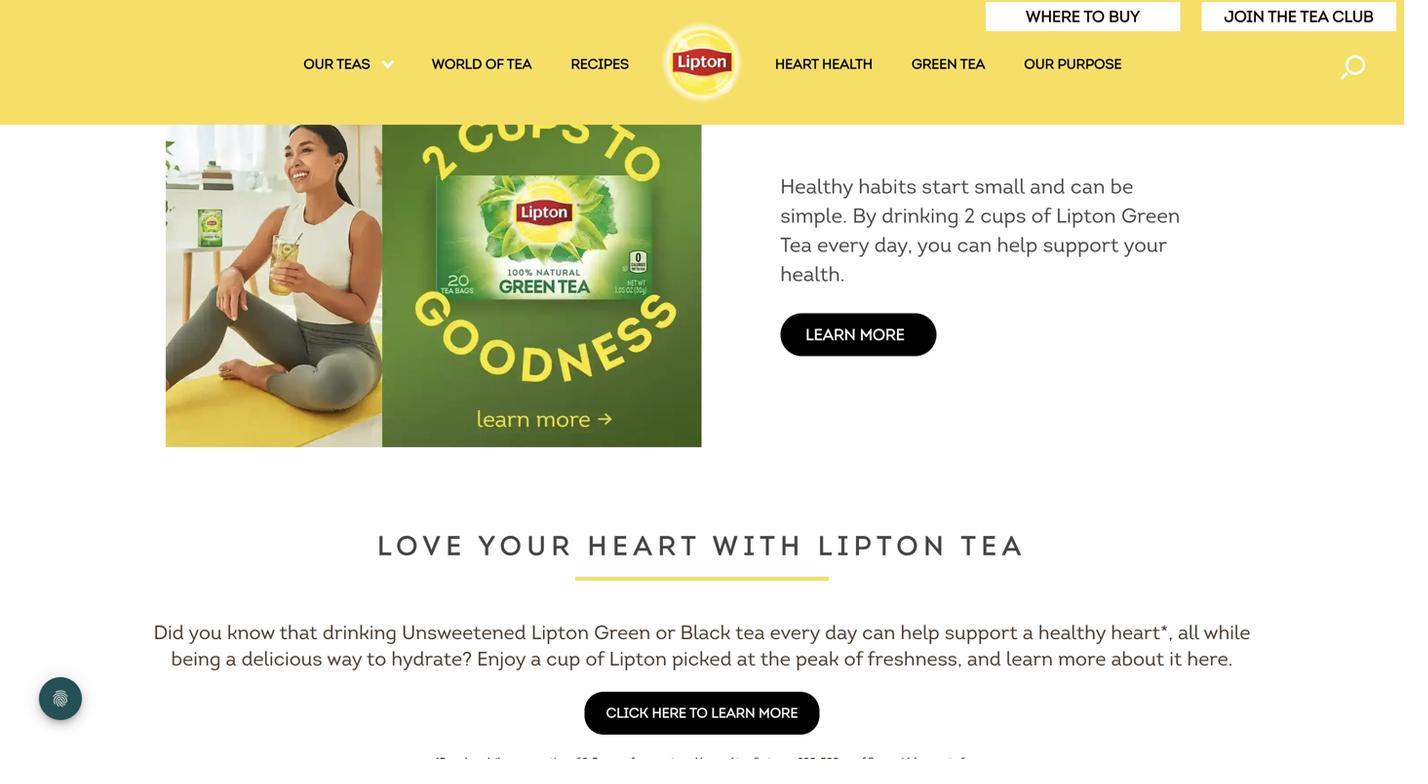 Task type: describe. For each thing, give the bounding box(es) containing it.
it
[[1170, 648, 1183, 672]]

green tea link
[[912, 56, 986, 79]]

day,
[[875, 233, 913, 258]]

start
[[922, 174, 970, 199]]

healthy habits start small and can be simple. by drinking 2 cups of lipton green tea every day, you can help support your health.
[[781, 174, 1185, 287]]

being
[[171, 648, 221, 672]]

tea inside world of tea link
[[507, 56, 532, 73]]

drinking inside healthy habits start small and can be simple. by drinking 2 cups of lipton green tea every day, you can help support your health.
[[882, 204, 959, 229]]

did you know that drinking unsweetened lipton green or black tea every day can help support a healthy heart*, all while being a delicious way to hydrate? enjoy a cup of lipton picked at the peak of freshness, and learn more about it here.
[[154, 622, 1256, 672]]

peak
[[796, 648, 840, 672]]

healthy habits start small and can be simple. by drinking 2 cups of lipton green tea every day, you can help support your health. image
[[166, 90, 702, 448]]

picked
[[672, 648, 732, 672]]

more
[[860, 326, 905, 345]]

learn more link
[[806, 326, 905, 345]]

every inside did you know that drinking unsweetened lipton green or black tea every day can help support a healthy heart*, all while being a delicious way to hydrate? enjoy a cup of lipton picked at the peak of freshness, and learn more about it here.
[[770, 622, 820, 645]]

heart health link
[[776, 56, 873, 79]]

that
[[280, 622, 318, 645]]

to inside did you know that drinking unsweetened lipton green or black tea every day can help support a healthy heart*, all while being a delicious way to hydrate? enjoy a cup of lipton picked at the peak of freshness, and learn more about it here.
[[367, 648, 387, 672]]

our purpose
[[1025, 56, 1122, 73]]

cups
[[981, 204, 1027, 229]]

2
[[965, 204, 976, 229]]

learn
[[806, 326, 856, 345]]

green inside did you know that drinking unsweetened lipton green or black tea every day can help support a healthy heart*, all while being a delicious way to hydrate? enjoy a cup of lipton picked at the peak of freshness, and learn more about it here.
[[594, 622, 651, 645]]

heart health
[[776, 56, 873, 73]]

tea inside love your heart with lipton tea link
[[962, 530, 1027, 563]]

buy
[[1109, 7, 1141, 26]]

help inside healthy habits start small and can be simple. by drinking 2 cups of lipton green tea every day, you can help support your health.
[[998, 233, 1038, 258]]

love your heart with lipton tea
[[378, 530, 1027, 563]]

1 horizontal spatial of
[[845, 648, 863, 672]]

teas
[[337, 56, 370, 73]]

while
[[1204, 622, 1251, 645]]

tea inside navigation
[[961, 56, 986, 73]]

1 horizontal spatial lipton
[[610, 648, 667, 672]]

more inside did you know that drinking unsweetened lipton green or black tea every day can help support a healthy heart*, all while being a delicious way to hydrate? enjoy a cup of lipton picked at the peak of freshness, and learn more about it here.
[[1059, 648, 1107, 672]]

hero image image
[[0, 0, 1405, 32]]

1 vertical spatial lipton
[[532, 622, 589, 645]]

can inside did you know that drinking unsweetened lipton green or black tea every day can help support a healthy heart*, all while being a delicious way to hydrate? enjoy a cup of lipton picked at the peak of freshness, and learn more about it here.
[[863, 622, 896, 645]]

simple.
[[781, 204, 848, 229]]

your
[[479, 530, 575, 563]]

love your heart with lipton tea link
[[378, 526, 1027, 582]]

learn inside did you know that drinking unsweetened lipton green or black tea every day can help support a healthy heart*, all while being a delicious way to hydrate? enjoy a cup of lipton picked at the peak of freshness, and learn more about it here.
[[1007, 648, 1054, 672]]

2 horizontal spatial a
[[1023, 622, 1034, 645]]

drinking inside did you know that drinking unsweetened lipton green or black tea every day can help support a healthy heart*, all while being a delicious way to hydrate? enjoy a cup of lipton picked at the peak of freshness, and learn more about it here.
[[323, 622, 397, 645]]

you inside did you know that drinking unsweetened lipton green or black tea every day can help support a healthy heart*, all while being a delicious way to hydrate? enjoy a cup of lipton picked at the peak of freshness, and learn more about it here.
[[189, 622, 222, 645]]

be
[[1111, 174, 1134, 199]]

unsweetened
[[402, 622, 527, 645]]

every inside healthy habits start small and can be simple. by drinking 2 cups of lipton green tea every day, you can help support your health.
[[818, 233, 870, 258]]

tea
[[736, 622, 765, 645]]

cup
[[547, 648, 581, 672]]

0 horizontal spatial a
[[226, 648, 236, 672]]

green tea
[[912, 56, 986, 73]]

club
[[1333, 7, 1374, 26]]

to
[[1085, 7, 1105, 26]]

where to buy link
[[1026, 7, 1141, 26]]

small
[[975, 174, 1025, 199]]

with
[[713, 530, 806, 563]]

to inside button
[[690, 705, 708, 723]]

health.
[[781, 262, 846, 287]]

0 horizontal spatial of
[[586, 648, 604, 672]]

freshness,
[[868, 648, 963, 672]]

support inside healthy habits start small and can be simple. by drinking 2 cups of lipton green tea every day, you can help support your health.
[[1044, 233, 1119, 258]]

here.
[[1188, 648, 1234, 672]]

the
[[761, 648, 791, 672]]

tea inside healthy habits start small and can be simple. by drinking 2 cups of lipton green tea every day, you can help support your health.
[[781, 233, 812, 258]]

help inside did you know that drinking unsweetened lipton green or black tea every day can help support a healthy heart*, all while being a delicious way to hydrate? enjoy a cup of lipton picked at the peak of freshness, and learn more about it here.
[[901, 622, 940, 645]]

click
[[606, 705, 649, 723]]

and inside healthy habits start small and can be simple. by drinking 2 cups of lipton green tea every day, you can help support your health.
[[1030, 174, 1066, 199]]

love
[[378, 530, 467, 563]]

world of tea link
[[432, 56, 532, 79]]

at
[[737, 648, 756, 672]]

join the tea club
[[1225, 7, 1374, 26]]

join the tea club button
[[1201, 1, 1398, 32]]

heart*,
[[1112, 622, 1174, 645]]

our
[[1025, 56, 1055, 73]]

our
[[304, 56, 334, 73]]

and inside did you know that drinking unsweetened lipton green or black tea every day can help support a healthy heart*, all while being a delicious way to hydrate? enjoy a cup of lipton picked at the peak of freshness, and learn more about it here.
[[968, 648, 1002, 672]]



Task type: vqa. For each thing, say whether or not it's contained in the screenshot.
between
no



Task type: locate. For each thing, give the bounding box(es) containing it.
healthy
[[781, 174, 854, 199]]

can down the 2
[[958, 233, 992, 258]]

0 horizontal spatial heart
[[588, 530, 701, 563]]

1 vertical spatial heart
[[588, 530, 701, 563]]

1 horizontal spatial help
[[998, 233, 1038, 258]]

lipton site logo image
[[659, 18, 746, 105]]

0 vertical spatial and
[[1030, 174, 1066, 199]]

learn inside click here to learn more button
[[712, 705, 756, 723]]

where to buy button
[[985, 1, 1182, 32]]

drinking down start
[[882, 204, 959, 229]]

open privacy settings image
[[39, 678, 82, 721]]

learn down healthy on the right bottom of page
[[1007, 648, 1054, 672]]

1 vertical spatial learn
[[712, 705, 756, 723]]

drinking
[[882, 204, 959, 229], [323, 622, 397, 645]]

enjoy
[[477, 648, 526, 672]]

where
[[1026, 7, 1081, 26]]

1 horizontal spatial green
[[912, 56, 958, 73]]

1 horizontal spatial drinking
[[882, 204, 959, 229]]

2 horizontal spatial can
[[1071, 174, 1106, 199]]

tea
[[507, 56, 532, 73], [962, 530, 1027, 563]]

lipton
[[818, 530, 950, 563]]

2 vertical spatial lipton
[[610, 648, 667, 672]]

2 vertical spatial green
[[594, 622, 651, 645]]

lipton down or
[[610, 648, 667, 672]]

and right small
[[1030, 174, 1066, 199]]

2 horizontal spatial tea
[[1301, 7, 1329, 26]]

1 horizontal spatial a
[[531, 648, 542, 672]]

world of tea
[[432, 56, 532, 73]]

to right way
[[367, 648, 387, 672]]

0 vertical spatial more
[[1059, 648, 1107, 672]]

green
[[912, 56, 958, 73], [1122, 204, 1181, 229], [594, 622, 651, 645]]

green up your
[[1122, 204, 1181, 229]]

know
[[227, 622, 275, 645]]

0 horizontal spatial green
[[594, 622, 651, 645]]

1 horizontal spatial can
[[958, 233, 992, 258]]

1 vertical spatial support
[[945, 622, 1018, 645]]

0 horizontal spatial you
[[189, 622, 222, 645]]

more down healthy on the right bottom of page
[[1059, 648, 1107, 672]]

2 horizontal spatial lipton
[[1057, 204, 1117, 229]]

1 horizontal spatial support
[[1044, 233, 1119, 258]]

every up the at the bottom right of page
[[770, 622, 820, 645]]

recipes link
[[571, 56, 629, 79]]

you inside healthy habits start small and can be simple. by drinking 2 cups of lipton green tea every day, you can help support your health.
[[918, 233, 952, 258]]

0 horizontal spatial to
[[367, 648, 387, 672]]

1 vertical spatial green
[[1122, 204, 1181, 229]]

of right cups
[[1032, 204, 1051, 229]]

0 vertical spatial green
[[912, 56, 958, 73]]

1 vertical spatial can
[[958, 233, 992, 258]]

2 vertical spatial can
[[863, 622, 896, 645]]

habits
[[859, 174, 917, 199]]

1 vertical spatial tea
[[961, 56, 986, 73]]

0 vertical spatial heart
[[776, 56, 819, 73]]

of right cup
[[586, 648, 604, 672]]

more down the at the bottom right of page
[[759, 705, 798, 723]]

navigation containing our teas
[[0, 55, 1405, 80]]

0 vertical spatial tea
[[1301, 7, 1329, 26]]

more
[[1059, 648, 1107, 672], [759, 705, 798, 723]]

of inside healthy habits start small and can be simple. by drinking 2 cups of lipton green tea every day, you can help support your health.
[[1032, 204, 1051, 229]]

0 vertical spatial lipton
[[1057, 204, 1117, 229]]

you right day,
[[918, 233, 952, 258]]

our teas
[[304, 56, 374, 73]]

heart up or
[[588, 530, 701, 563]]

did
[[154, 622, 184, 645]]

tea right the
[[1301, 7, 1329, 26]]

drinking up way
[[323, 622, 397, 645]]

1 horizontal spatial you
[[918, 233, 952, 258]]

world
[[432, 56, 482, 73]]

0 vertical spatial help
[[998, 233, 1038, 258]]

join the tea club link
[[1225, 7, 1374, 26]]

green right health
[[912, 56, 958, 73]]

healthy
[[1039, 622, 1106, 645]]

0 horizontal spatial and
[[968, 648, 1002, 672]]

1 vertical spatial to
[[690, 705, 708, 723]]

0 vertical spatial learn
[[1007, 648, 1054, 672]]

0 vertical spatial tea
[[507, 56, 532, 73]]

support up freshness,
[[945, 622, 1018, 645]]

a down 'know'
[[226, 648, 236, 672]]

every down by
[[818, 233, 870, 258]]

0 horizontal spatial help
[[901, 622, 940, 645]]

purpose
[[1058, 56, 1122, 73]]

1 vertical spatial drinking
[[323, 622, 397, 645]]

support left your
[[1044, 233, 1119, 258]]

tea left "our"
[[961, 56, 986, 73]]

about
[[1112, 648, 1165, 672]]

learn
[[1007, 648, 1054, 672], [712, 705, 756, 723]]

lipton inside healthy habits start small and can be simple. by drinking 2 cups of lipton green tea every day, you can help support your health.
[[1057, 204, 1117, 229]]

black
[[681, 622, 731, 645]]

0 horizontal spatial more
[[759, 705, 798, 723]]

0 horizontal spatial lipton
[[532, 622, 589, 645]]

a
[[1023, 622, 1034, 645], [226, 648, 236, 672], [531, 648, 542, 672]]

hydrate?
[[392, 648, 472, 672]]

you up being at the left of the page
[[189, 622, 222, 645]]

0 vertical spatial you
[[918, 233, 952, 258]]

lipton up cup
[[532, 622, 589, 645]]

1 horizontal spatial heart
[[776, 56, 819, 73]]

1 vertical spatial and
[[968, 648, 1002, 672]]

can left be
[[1071, 174, 1106, 199]]

help up freshness,
[[901, 622, 940, 645]]

0 horizontal spatial can
[[863, 622, 896, 645]]

support inside did you know that drinking unsweetened lipton green or black tea every day can help support a healthy heart*, all while being a delicious way to hydrate? enjoy a cup of lipton picked at the peak of freshness, and learn more about it here.
[[945, 622, 1018, 645]]

0 vertical spatial can
[[1071, 174, 1106, 199]]

a left healthy on the right bottom of page
[[1023, 622, 1034, 645]]

heart inside navigation
[[776, 56, 819, 73]]

lipton
[[1057, 204, 1117, 229], [532, 622, 589, 645], [610, 648, 667, 672]]

by
[[853, 204, 877, 229]]

click here to learn more
[[606, 705, 798, 723]]

our purpose link
[[1025, 56, 1122, 79]]

0 horizontal spatial drinking
[[323, 622, 397, 645]]

0 horizontal spatial tea
[[781, 233, 812, 258]]

and right freshness,
[[968, 648, 1002, 672]]

0 horizontal spatial support
[[945, 622, 1018, 645]]

0 vertical spatial to
[[367, 648, 387, 672]]

every
[[818, 233, 870, 258], [770, 622, 820, 645]]

green inside healthy habits start small and can be simple. by drinking 2 cups of lipton green tea every day, you can help support your health.
[[1122, 204, 1181, 229]]

1 vertical spatial more
[[759, 705, 798, 723]]

1 horizontal spatial learn
[[1007, 648, 1054, 672]]

learn more
[[806, 326, 905, 345]]

1 horizontal spatial and
[[1030, 174, 1066, 199]]

heart left health
[[776, 56, 819, 73]]

health
[[823, 56, 873, 73]]

1 vertical spatial you
[[189, 622, 222, 645]]

0 horizontal spatial tea
[[507, 56, 532, 73]]

day
[[825, 622, 858, 645]]

1 horizontal spatial tea
[[961, 56, 986, 73]]

or
[[656, 622, 676, 645]]

click here to learn more link
[[565, 673, 839, 755]]

2 horizontal spatial of
[[1032, 204, 1051, 229]]

of
[[1032, 204, 1051, 229], [586, 648, 604, 672], [845, 648, 863, 672]]

help down cups
[[998, 233, 1038, 258]]

of
[[486, 56, 504, 73]]

to
[[367, 648, 387, 672], [690, 705, 708, 723]]

0 vertical spatial support
[[1044, 233, 1119, 258]]

a left cup
[[531, 648, 542, 672]]

where to buy
[[1026, 7, 1141, 26]]

2 horizontal spatial green
[[1122, 204, 1181, 229]]

lipton down be
[[1057, 204, 1117, 229]]

delicious
[[242, 648, 323, 672]]

to right here
[[690, 705, 708, 723]]

1 vertical spatial tea
[[962, 530, 1027, 563]]

here
[[652, 705, 687, 723]]

more inside button
[[759, 705, 798, 723]]

tea
[[1301, 7, 1329, 26], [961, 56, 986, 73], [781, 233, 812, 258]]

the
[[1269, 7, 1298, 26]]

1 horizontal spatial more
[[1059, 648, 1107, 672]]

1 vertical spatial help
[[901, 622, 940, 645]]

of down day
[[845, 648, 863, 672]]

1 horizontal spatial tea
[[962, 530, 1027, 563]]

navigation
[[0, 55, 1405, 80]]

way
[[327, 648, 362, 672]]

our teas link
[[304, 56, 393, 79]]

all
[[1179, 622, 1200, 645]]

your
[[1124, 233, 1167, 258]]

0 vertical spatial every
[[818, 233, 870, 258]]

click here to learn more button
[[585, 693, 820, 736]]

help
[[998, 233, 1038, 258], [901, 622, 940, 645]]

green left or
[[594, 622, 651, 645]]

you
[[918, 233, 952, 258], [189, 622, 222, 645]]

can right day
[[863, 622, 896, 645]]

tea inside button
[[1301, 7, 1329, 26]]

recipes
[[571, 56, 629, 73]]

and
[[1030, 174, 1066, 199], [968, 648, 1002, 672]]

1 vertical spatial every
[[770, 622, 820, 645]]

0 vertical spatial drinking
[[882, 204, 959, 229]]

learn down the at on the right bottom of page
[[712, 705, 756, 723]]

2 vertical spatial tea
[[781, 233, 812, 258]]

join
[[1225, 7, 1265, 26]]

heart
[[776, 56, 819, 73], [588, 530, 701, 563]]

tea up the health.
[[781, 233, 812, 258]]

1 horizontal spatial to
[[690, 705, 708, 723]]

support
[[1044, 233, 1119, 258], [945, 622, 1018, 645]]

0 horizontal spatial learn
[[712, 705, 756, 723]]



